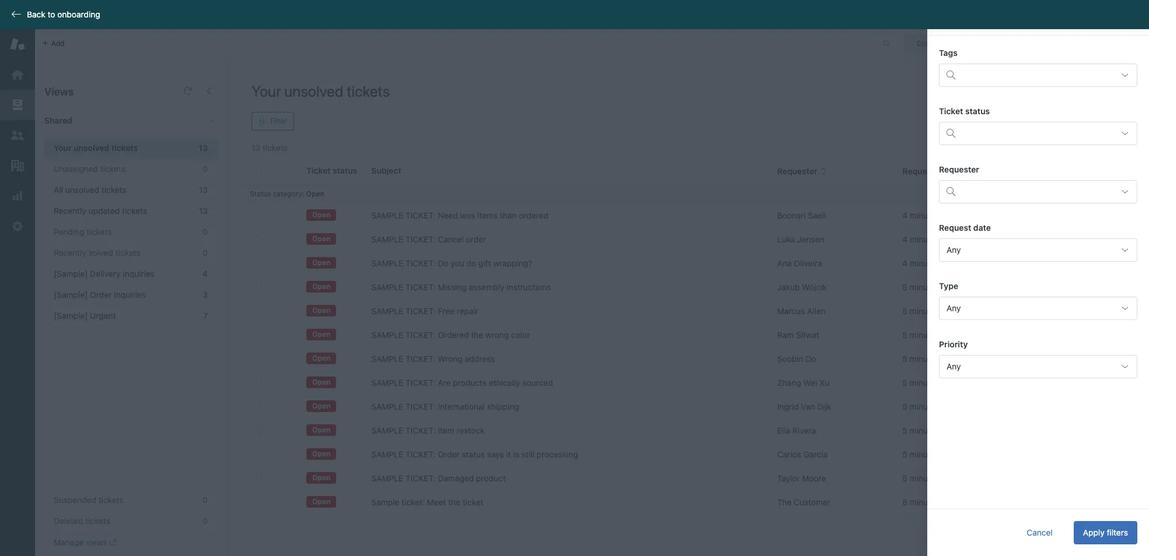 Task type: vqa. For each thing, say whether or not it's contained in the screenshot.


Task type: describe. For each thing, give the bounding box(es) containing it.
pending
[[54, 227, 84, 237]]

restock
[[457, 426, 485, 436]]

0 for suspended tickets
[[203, 496, 208, 506]]

than
[[500, 211, 517, 221]]

ago for ingrid van dijk
[[942, 402, 956, 412]]

ticket status element
[[939, 122, 1138, 145]]

sample ticket: ordered the wrong color
[[371, 330, 530, 340]]

sample for sample ticket: ordered the wrong color
[[371, 330, 403, 340]]

ticket: for do
[[406, 259, 436, 269]]

0 for unassigned tickets
[[203, 164, 208, 174]]

sample for sample ticket: cancel order
[[371, 235, 403, 245]]

minutes for zhang wei xu
[[910, 378, 940, 388]]

ram
[[777, 330, 794, 340]]

sample ticket: item restock
[[371, 426, 485, 436]]

0 horizontal spatial your unsolved tickets
[[54, 143, 138, 153]]

requester inside filter dialog
[[939, 165, 980, 175]]

meet
[[427, 498, 446, 508]]

moore
[[802, 474, 826, 484]]

item
[[438, 426, 454, 436]]

jakub wójcik
[[777, 283, 827, 292]]

international
[[438, 402, 485, 412]]

tags element
[[939, 64, 1138, 87]]

sourced
[[523, 378, 553, 388]]

ticket: for item
[[406, 426, 436, 436]]

normal
[[1052, 259, 1079, 269]]

jensen
[[797, 235, 824, 245]]

still
[[522, 450, 535, 460]]

5 for ella rivera
[[903, 426, 908, 436]]

soobin do
[[777, 354, 816, 364]]

ticket for ana oliveira
[[970, 259, 993, 269]]

refresh views pane image
[[183, 86, 193, 96]]

sample ticket: order status says it is still processing
[[371, 450, 578, 460]]

instructions
[[507, 283, 551, 292]]

van
[[801, 402, 815, 412]]

cancel inside cancel button
[[1027, 528, 1053, 538]]

wrong
[[486, 330, 509, 340]]

[sample] order inquiries
[[54, 290, 146, 300]]

sample for sample ticket: are products ethically sourced
[[371, 378, 403, 388]]

ram sitwat
[[777, 330, 820, 340]]

minutes for boonsri saeli
[[910, 211, 940, 221]]

sample ticket: item restock link
[[371, 426, 485, 437]]

urgent for sample ticket: wrong address
[[1052, 354, 1078, 364]]

ticket: for ordered
[[406, 330, 436, 340]]

type inside button
[[970, 166, 990, 176]]

manage views link
[[54, 538, 116, 549]]

tags
[[939, 48, 958, 58]]

[sample] for [sample] delivery inquiries
[[54, 269, 88, 279]]

items
[[477, 211, 498, 221]]

row containing sample ticket: international shipping
[[243, 395, 1141, 419]]

open for sample ticket: free repair
[[312, 307, 331, 315]]

sample ticket: meet the ticket link
[[371, 497, 484, 509]]

ticket for soobin do
[[970, 354, 993, 364]]

open for sample ticket: meet the ticket
[[312, 498, 331, 507]]

back to onboarding
[[27, 9, 100, 19]]

row containing sample ticket: missing assembly instructions
[[243, 276, 1141, 300]]

minutes for ana oliveira
[[910, 259, 940, 269]]

5 for taylor moore
[[903, 474, 908, 484]]

4 for oliveira
[[903, 259, 908, 269]]

cancel button
[[1018, 522, 1062, 545]]

filter button
[[252, 112, 294, 131]]

minutes for luka jensen
[[910, 235, 940, 245]]

priority
[[939, 340, 968, 350]]

is
[[513, 450, 519, 460]]

minutes for carlos garcia
[[910, 450, 940, 460]]

ticket for luka jensen
[[970, 235, 993, 245]]

ingrid van dijk
[[777, 402, 832, 412]]

sample ticket: meet the ticket
[[371, 498, 484, 508]]

[sample] for [sample] urgent
[[54, 311, 88, 321]]

open for sample ticket: item restock
[[312, 426, 331, 435]]

row containing sample ticket: order status says it is still processing
[[243, 443, 1141, 467]]

wójcik
[[802, 283, 827, 292]]

1 4 minutes ago from the top
[[903, 211, 956, 221]]

oliveira
[[794, 259, 822, 269]]

row containing sample ticket: item restock
[[243, 419, 1141, 443]]

unassigned
[[54, 164, 98, 174]]

minutes for the customer
[[910, 498, 940, 508]]

sample ticket: are products ethically sourced link
[[371, 378, 553, 389]]

subject
[[371, 166, 401, 176]]

updated
[[89, 206, 120, 216]]

0 vertical spatial unsolved
[[284, 82, 343, 100]]

order
[[466, 235, 486, 245]]

sample ticket: international shipping link
[[371, 402, 519, 413]]

manage views
[[54, 538, 107, 548]]

the
[[777, 498, 792, 508]]

sample ticket: cancel order link
[[371, 234, 486, 246]]

ticket for zhang wei xu
[[970, 378, 993, 388]]

suspended tickets
[[54, 496, 124, 506]]

sample for sample ticket: missing assembly instructions
[[371, 283, 403, 292]]

saeli
[[808, 211, 826, 221]]

any field for request date
[[939, 239, 1138, 262]]

repair
[[457, 306, 479, 316]]

ticket: for international
[[406, 402, 436, 412]]

1 horizontal spatial your unsolved tickets
[[252, 82, 390, 100]]

row containing sample ticket: free repair
[[243, 300, 1141, 324]]

13 for your unsolved tickets
[[199, 143, 208, 153]]

2 vertical spatial unsolved
[[65, 185, 99, 195]]

5 for marcus allen
[[903, 306, 908, 316]]

boonsri saeli
[[777, 211, 826, 221]]

ordered
[[519, 211, 549, 221]]

row containing sample ticket: damaged product
[[243, 467, 1141, 491]]

1 vertical spatial urgent
[[90, 311, 116, 321]]

sample ticket: damaged product link
[[371, 473, 506, 485]]

ticket: for need
[[406, 211, 436, 221]]

7
[[203, 311, 208, 321]]

minutes for ram sitwat
[[910, 330, 940, 340]]

suspended
[[54, 496, 96, 506]]

ticket: for order
[[406, 450, 436, 460]]

sample ticket: missing assembly instructions
[[371, 283, 551, 292]]

5 minutes ago for carlos garcia
[[903, 450, 956, 460]]

open for sample ticket: damaged product
[[312, 474, 331, 483]]

sample ticket: damaged product
[[371, 474, 506, 484]]

open for sample ticket: missing assembly instructions
[[312, 283, 331, 291]]

boonsri
[[777, 211, 806, 221]]

sample ticket: international shipping
[[371, 402, 519, 412]]

minutes for jakub wójcik
[[910, 283, 940, 292]]

sample ticket: are products ethically sourced
[[371, 378, 553, 388]]

ticket:
[[402, 498, 425, 508]]

status category: open
[[250, 190, 325, 198]]

5 for ingrid van dijk
[[903, 402, 908, 412]]

jakub
[[777, 283, 800, 292]]

xu
[[820, 378, 830, 388]]

ticket inside filter dialog
[[939, 106, 963, 116]]

carlos
[[777, 450, 801, 460]]

sample for sample ticket: wrong address
[[371, 354, 403, 364]]

deleted
[[54, 517, 83, 527]]

sample for sample ticket: need less items than ordered
[[371, 211, 403, 221]]

4 minutes ago for urgent
[[903, 235, 956, 245]]

says
[[487, 450, 504, 460]]

collapse views pane image
[[204, 86, 214, 96]]

any field for priority
[[939, 355, 1138, 379]]

carlos garcia
[[777, 450, 828, 460]]

any for priority
[[947, 362, 961, 372]]

recently for recently updated tickets
[[54, 206, 86, 216]]

category:
[[273, 190, 304, 198]]

shared heading
[[35, 103, 228, 138]]

status inside filter dialog
[[966, 106, 990, 116]]

row containing sample ticket: ordered the wrong color
[[243, 324, 1141, 348]]

recently updated tickets
[[54, 206, 147, 216]]

ingrid
[[777, 402, 799, 412]]

sample for sample ticket: item restock
[[371, 426, 403, 436]]

conversations button
[[904, 34, 991, 53]]

open for sample ticket: are products ethically sourced
[[312, 378, 331, 387]]

5 for zhang wei xu
[[903, 378, 908, 388]]

5 for carlos garcia
[[903, 450, 908, 460]]



Task type: locate. For each thing, give the bounding box(es) containing it.
5 minutes ago for ram sitwat
[[903, 330, 956, 340]]

5 for jakub wójcik
[[903, 283, 908, 292]]

sample ticket: missing assembly instructions link
[[371, 282, 551, 294]]

ticket status
[[939, 106, 990, 116]]

[sample]
[[54, 269, 88, 279], [54, 290, 88, 300], [54, 311, 88, 321]]

5 minutes ago for marcus allen
[[903, 306, 956, 316]]

3 0 from the top
[[203, 248, 208, 258]]

ticket: for are
[[406, 378, 436, 388]]

any for type
[[947, 304, 961, 313]]

1 vertical spatial your
[[54, 143, 72, 153]]

ticket: left item at the bottom of page
[[406, 426, 436, 436]]

the customer
[[777, 498, 831, 508]]

reporting image
[[10, 189, 25, 204]]

0 for recently solved tickets
[[203, 248, 208, 258]]

4 sample from the top
[[371, 283, 403, 292]]

0 vertical spatial [sample]
[[54, 269, 88, 279]]

7 ticket: from the top
[[406, 354, 436, 364]]

requester button
[[777, 166, 827, 177]]

8 row from the top
[[243, 372, 1141, 395]]

8
[[903, 498, 908, 508]]

8 5 from the top
[[903, 450, 908, 460]]

row containing sample ticket: need less items than ordered
[[243, 204, 1141, 228]]

urgent up low
[[1052, 354, 1078, 364]]

5 minutes ago for soobin do
[[903, 354, 956, 364]]

soobin
[[777, 354, 804, 364]]

3 row from the top
[[243, 252, 1141, 276]]

2 4 minutes ago from the top
[[903, 235, 956, 245]]

3 5 from the top
[[903, 330, 908, 340]]

allen
[[807, 306, 826, 316]]

6 5 minutes ago from the top
[[903, 402, 956, 412]]

any field for type
[[939, 297, 1138, 320]]

1 sample from the top
[[371, 211, 403, 221]]

recently for recently solved tickets
[[54, 248, 86, 258]]

11 ticket: from the top
[[406, 450, 436, 460]]

[sample] up [sample] urgent
[[54, 290, 88, 300]]

zhang wei xu
[[777, 378, 830, 388]]

urgent for sample ticket: cancel order
[[1052, 235, 1078, 245]]

6 5 from the top
[[903, 402, 908, 412]]

minutes
[[910, 211, 940, 221], [910, 235, 940, 245], [910, 259, 940, 269], [910, 283, 940, 292], [910, 306, 940, 316], [910, 330, 940, 340], [910, 354, 940, 364], [910, 378, 940, 388], [910, 402, 940, 412], [910, 426, 940, 436], [910, 450, 940, 460], [910, 474, 940, 484], [910, 498, 940, 508]]

requested
[[903, 166, 945, 176]]

ticket: up sample ticket: free repair
[[406, 283, 436, 292]]

product
[[476, 474, 506, 484]]

taylor
[[777, 474, 800, 484]]

1 horizontal spatial order
[[438, 450, 460, 460]]

0 vertical spatial recently
[[54, 206, 86, 216]]

1 vertical spatial unsolved
[[74, 143, 109, 153]]

2 vertical spatial [sample]
[[54, 311, 88, 321]]

1 [sample] from the top
[[54, 269, 88, 279]]

minutes for ingrid van dijk
[[910, 402, 940, 412]]

ago for carlos garcia
[[942, 450, 956, 460]]

1 horizontal spatial cancel
[[1027, 528, 1053, 538]]

0 horizontal spatial requester
[[777, 166, 818, 176]]

(opens in a new tab) image
[[107, 540, 116, 547]]

inquiries right delivery at the left
[[123, 269, 155, 279]]

type inside filter dialog
[[939, 281, 959, 291]]

1 recently from the top
[[54, 206, 86, 216]]

row containing sample ticket: do you do gift wrapping?
[[243, 252, 1141, 276]]

row
[[243, 204, 1141, 228], [243, 228, 1141, 252], [243, 252, 1141, 276], [243, 276, 1141, 300], [243, 300, 1141, 324], [243, 324, 1141, 348], [243, 348, 1141, 372], [243, 372, 1141, 395], [243, 395, 1141, 419], [243, 419, 1141, 443], [243, 443, 1141, 467], [243, 467, 1141, 491], [243, 491, 1141, 515]]

sample inside 'link'
[[371, 450, 403, 460]]

less
[[460, 211, 475, 221]]

1 vertical spatial 13
[[199, 185, 208, 195]]

0 vertical spatial status
[[966, 106, 990, 116]]

your unsolved tickets up the filter
[[252, 82, 390, 100]]

1 vertical spatial your unsolved tickets
[[54, 143, 138, 153]]

the for ticket
[[448, 498, 461, 508]]

unsolved up the filter
[[284, 82, 343, 100]]

sample ticket: cancel order
[[371, 235, 486, 245]]

[sample] down recently solved tickets
[[54, 269, 88, 279]]

4 for saeli
[[903, 211, 908, 221]]

1 horizontal spatial type
[[970, 166, 990, 176]]

[sample] down [sample] order inquiries
[[54, 311, 88, 321]]

address
[[465, 354, 495, 364]]

products
[[453, 378, 487, 388]]

1 horizontal spatial status
[[966, 106, 990, 116]]

sample ticket: free repair link
[[371, 306, 479, 318]]

urgent up normal
[[1052, 235, 1078, 245]]

5 ticket: from the top
[[406, 306, 436, 316]]

ticket: left are
[[406, 378, 436, 388]]

sample ticket: wrong address
[[371, 354, 495, 364]]

9 ticket: from the top
[[406, 402, 436, 412]]

3 [sample] from the top
[[54, 311, 88, 321]]

zendesk support image
[[10, 37, 25, 52]]

1 row from the top
[[243, 204, 1141, 228]]

ana oliveira
[[777, 259, 822, 269]]

9 row from the top
[[243, 395, 1141, 419]]

sample for sample ticket: order status says it is still processing
[[371, 450, 403, 460]]

0 vertical spatial order
[[90, 290, 112, 300]]

[sample] for [sample] order inquiries
[[54, 290, 88, 300]]

0 vertical spatial any field
[[939, 239, 1138, 262]]

open for sample ticket: do you do gift wrapping?
[[312, 259, 331, 268]]

filter dialog
[[928, 0, 1149, 557]]

2 vertical spatial 13
[[199, 206, 208, 216]]

5 5 minutes ago from the top
[[903, 378, 956, 388]]

processing
[[537, 450, 578, 460]]

4 row from the top
[[243, 276, 1141, 300]]

any
[[947, 245, 961, 255], [947, 304, 961, 313], [947, 362, 961, 372]]

minutes for taylor moore
[[910, 474, 940, 484]]

1 horizontal spatial do
[[806, 354, 816, 364]]

4 minutes ago for normal
[[903, 259, 956, 269]]

views
[[86, 538, 107, 548]]

4 minutes ago
[[903, 211, 956, 221], [903, 235, 956, 245], [903, 259, 956, 269]]

13 row from the top
[[243, 491, 1141, 515]]

2 0 from the top
[[203, 227, 208, 237]]

1 vertical spatial inquiries
[[114, 290, 146, 300]]

ticket: for missing
[[406, 283, 436, 292]]

0 vertical spatial 4 minutes ago
[[903, 211, 956, 221]]

customers image
[[10, 128, 25, 143]]

any up priority
[[947, 304, 961, 313]]

1 horizontal spatial requester
[[939, 165, 980, 175]]

8 5 minutes ago from the top
[[903, 450, 956, 460]]

0 vertical spatial the
[[471, 330, 483, 340]]

0 horizontal spatial cancel
[[438, 235, 464, 245]]

row containing sample ticket: cancel order
[[243, 228, 1141, 252]]

recently
[[54, 206, 86, 216], [54, 248, 86, 258]]

wei
[[804, 378, 818, 388]]

sitwat
[[796, 330, 820, 340]]

inquiries for [sample] delivery inquiries
[[123, 269, 155, 279]]

2 vertical spatial any field
[[939, 355, 1138, 379]]

1 vertical spatial the
[[448, 498, 461, 508]]

ago for ana oliveira
[[942, 259, 956, 269]]

0 horizontal spatial order
[[90, 290, 112, 300]]

recently up the pending on the left of page
[[54, 206, 86, 216]]

2 [sample] from the top
[[54, 290, 88, 300]]

open for sample ticket: cancel order
[[312, 235, 331, 244]]

zhang
[[777, 378, 801, 388]]

1 5 minutes ago from the top
[[903, 283, 956, 292]]

3 any field from the top
[[939, 355, 1138, 379]]

minutes for soobin do
[[910, 354, 940, 364]]

ticket: for cancel
[[406, 235, 436, 245]]

1 vertical spatial cancel
[[1027, 528, 1053, 538]]

3
[[203, 290, 208, 300]]

13 for recently updated tickets
[[199, 206, 208, 216]]

type
[[970, 166, 990, 176], [939, 281, 959, 291]]

sample ticket: ordered the wrong color link
[[371, 330, 530, 341]]

request date
[[939, 223, 991, 233]]

sample
[[371, 211, 403, 221], [371, 235, 403, 245], [371, 259, 403, 269], [371, 283, 403, 292], [371, 306, 403, 316], [371, 330, 403, 340], [371, 354, 403, 364], [371, 378, 403, 388], [371, 402, 403, 412], [371, 426, 403, 436], [371, 450, 403, 460], [371, 474, 403, 484]]

3 5 minutes ago from the top
[[903, 330, 956, 340]]

5 minutes ago for zhang wei xu
[[903, 378, 956, 388]]

2 5 minutes ago from the top
[[903, 306, 956, 316]]

1 vertical spatial any
[[947, 304, 961, 313]]

10 sample from the top
[[371, 426, 403, 436]]

2 any field from the top
[[939, 297, 1138, 320]]

11 row from the top
[[243, 443, 1141, 467]]

5 sample from the top
[[371, 306, 403, 316]]

10 row from the top
[[243, 419, 1141, 443]]

minutes for marcus allen
[[910, 306, 940, 316]]

shipping
[[487, 402, 519, 412]]

ticket: inside 'link'
[[406, 450, 436, 460]]

4 0 from the top
[[203, 496, 208, 506]]

open for sample ticket: ordered the wrong color
[[312, 331, 331, 339]]

2 any from the top
[[947, 304, 961, 313]]

solved
[[89, 248, 113, 258]]

0 horizontal spatial do
[[438, 259, 449, 269]]

sample ticket: need less items than ordered
[[371, 211, 549, 221]]

0 for pending tickets
[[203, 227, 208, 237]]

ticket: up sample ticket: meet the ticket
[[406, 474, 436, 484]]

to
[[48, 9, 55, 19]]

free
[[438, 306, 455, 316]]

admin image
[[10, 219, 25, 234]]

ticket: up "sample ticket: item restock"
[[406, 402, 436, 412]]

cancel inside sample ticket: cancel order link
[[438, 235, 464, 245]]

ago for jakub wójcik
[[942, 283, 956, 292]]

2 row from the top
[[243, 228, 1141, 252]]

order down item at the bottom of page
[[438, 450, 460, 460]]

your
[[252, 82, 281, 100], [54, 143, 72, 153]]

sample ticket: order status says it is still processing link
[[371, 449, 578, 461]]

5 minutes ago for ella rivera
[[903, 426, 956, 436]]

0 horizontal spatial type
[[939, 281, 959, 291]]

0 vertical spatial cancel
[[438, 235, 464, 245]]

your unsolved tickets up unassigned tickets on the left of the page
[[54, 143, 138, 153]]

deleted tickets
[[54, 517, 110, 527]]

ticket: up sample ticket: do you do gift wrapping?
[[406, 235, 436, 245]]

ticket:
[[406, 211, 436, 221], [406, 235, 436, 245], [406, 259, 436, 269], [406, 283, 436, 292], [406, 306, 436, 316], [406, 330, 436, 340], [406, 354, 436, 364], [406, 378, 436, 388], [406, 402, 436, 412], [406, 426, 436, 436], [406, 450, 436, 460], [406, 474, 436, 484]]

gift
[[478, 259, 491, 269]]

wrapping?
[[493, 259, 532, 269]]

sample ticket: need less items than ordered link
[[371, 210, 549, 222]]

1 vertical spatial status
[[462, 450, 485, 460]]

order inside 'link'
[[438, 450, 460, 460]]

color
[[511, 330, 530, 340]]

luka
[[777, 235, 795, 245]]

your up filter button
[[252, 82, 281, 100]]

8 ticket: from the top
[[406, 378, 436, 388]]

7 row from the top
[[243, 348, 1141, 372]]

get started image
[[10, 67, 25, 82]]

ago for taylor moore
[[942, 474, 956, 484]]

0 vertical spatial type
[[970, 166, 990, 176]]

open for sample ticket: order status says it is still processing
[[312, 450, 331, 459]]

any down priority
[[947, 362, 961, 372]]

9 5 minutes ago from the top
[[903, 474, 956, 484]]

open
[[306, 190, 325, 198], [312, 211, 331, 220], [312, 235, 331, 244], [312, 259, 331, 268], [312, 283, 331, 291], [312, 307, 331, 315], [312, 331, 331, 339], [312, 355, 331, 363], [312, 378, 331, 387], [312, 402, 331, 411], [312, 426, 331, 435], [312, 450, 331, 459], [312, 474, 331, 483], [312, 498, 331, 507]]

5 minutes ago for taylor moore
[[903, 474, 956, 484]]

the right meet
[[448, 498, 461, 508]]

7 5 from the top
[[903, 426, 908, 436]]

1 vertical spatial [sample]
[[54, 290, 88, 300]]

7 5 minutes ago from the top
[[903, 426, 956, 436]]

1 vertical spatial do
[[806, 354, 816, 364]]

ago for zhang wei xu
[[942, 378, 956, 388]]

0 horizontal spatial status
[[462, 450, 485, 460]]

ago for boonsri saeli
[[942, 211, 956, 221]]

0 vertical spatial 13
[[199, 143, 208, 153]]

0 vertical spatial urgent
[[1052, 235, 1078, 245]]

status inside 'link'
[[462, 450, 485, 460]]

1 horizontal spatial the
[[471, 330, 483, 340]]

1 0 from the top
[[203, 164, 208, 174]]

1 any from the top
[[947, 245, 961, 255]]

row containing sample ticket: meet the ticket
[[243, 491, 1141, 515]]

0 vertical spatial your
[[252, 82, 281, 100]]

5 for soobin do
[[903, 354, 908, 364]]

6 ticket: from the top
[[406, 330, 436, 340]]

main element
[[0, 29, 35, 557]]

luka jensen
[[777, 235, 824, 245]]

[sample] urgent
[[54, 311, 116, 321]]

1 horizontal spatial your
[[252, 82, 281, 100]]

1 vertical spatial recently
[[54, 248, 86, 258]]

5 minutes ago for ingrid van dijk
[[903, 402, 956, 412]]

6 row from the top
[[243, 324, 1141, 348]]

cancel left apply
[[1027, 528, 1053, 538]]

inquiries down delivery at the left
[[114, 290, 146, 300]]

3 sample from the top
[[371, 259, 403, 269]]

any down request
[[947, 245, 961, 255]]

ago for ella rivera
[[942, 426, 956, 436]]

need
[[438, 211, 458, 221]]

1 vertical spatial 4 minutes ago
[[903, 235, 956, 245]]

requester element
[[939, 180, 1138, 204]]

views image
[[10, 97, 25, 113]]

organizations image
[[10, 158, 25, 173]]

10 ticket: from the top
[[406, 426, 436, 436]]

ticket: down sample ticket: item restock link
[[406, 450, 436, 460]]

13 for all unsolved tickets
[[199, 185, 208, 195]]

2 vertical spatial any
[[947, 362, 961, 372]]

requester inside button
[[777, 166, 818, 176]]

cancel up sample ticket: do you do gift wrapping?
[[438, 235, 464, 245]]

2 ticket: from the top
[[406, 235, 436, 245]]

1 vertical spatial type
[[939, 281, 959, 291]]

row containing sample ticket: are products ethically sourced
[[243, 372, 1141, 395]]

status
[[250, 190, 271, 198]]

all unsolved tickets
[[54, 185, 126, 195]]

7 sample from the top
[[371, 354, 403, 364]]

0 vertical spatial do
[[438, 259, 449, 269]]

ordered
[[438, 330, 469, 340]]

marcus
[[777, 306, 805, 316]]

1 any field from the top
[[939, 239, 1138, 262]]

0 horizontal spatial the
[[448, 498, 461, 508]]

assembly
[[469, 283, 505, 292]]

3 ticket: from the top
[[406, 259, 436, 269]]

2 vertical spatial urgent
[[1052, 354, 1078, 364]]

recently down the pending on the left of page
[[54, 248, 86, 258]]

ago for the customer
[[942, 498, 956, 508]]

5 5 from the top
[[903, 378, 908, 388]]

your up the unassigned
[[54, 143, 72, 153]]

date
[[974, 223, 991, 233]]

apply filters
[[1083, 528, 1128, 538]]

3 4 minutes ago from the top
[[903, 259, 956, 269]]

4 5 minutes ago from the top
[[903, 354, 956, 364]]

tickets
[[347, 82, 390, 100], [111, 143, 138, 153], [100, 164, 125, 174], [101, 185, 126, 195], [122, 206, 147, 216], [87, 227, 112, 237], [115, 248, 140, 258], [99, 496, 124, 506], [85, 517, 110, 527]]

0 vertical spatial your unsolved tickets
[[252, 82, 390, 100]]

12 ticket: from the top
[[406, 474, 436, 484]]

open for sample ticket: wrong address
[[312, 355, 331, 363]]

order
[[90, 290, 112, 300], [438, 450, 460, 460]]

ana
[[777, 259, 792, 269]]

4 ticket: from the top
[[406, 283, 436, 292]]

the for wrong
[[471, 330, 483, 340]]

do right soobin
[[806, 354, 816, 364]]

wrong
[[438, 354, 463, 364]]

play button
[[1076, 82, 1126, 105]]

row containing sample ticket: wrong address
[[243, 348, 1141, 372]]

order down [sample] delivery inquiries
[[90, 290, 112, 300]]

1 5 from the top
[[903, 283, 908, 292]]

6 sample from the top
[[371, 330, 403, 340]]

2 vertical spatial 4 minutes ago
[[903, 259, 956, 269]]

ago for marcus allen
[[942, 306, 956, 316]]

ticket: for free
[[406, 306, 436, 316]]

shared button
[[35, 103, 197, 138]]

sample for sample ticket: international shipping
[[371, 402, 403, 412]]

inquiries
[[123, 269, 155, 279], [114, 290, 146, 300]]

2 sample from the top
[[371, 235, 403, 245]]

ago for luka jensen
[[942, 235, 956, 245]]

0 horizontal spatial your
[[54, 143, 72, 153]]

ticket: down sample ticket: cancel order link
[[406, 259, 436, 269]]

any for request date
[[947, 245, 961, 255]]

1 ticket: from the top
[[406, 211, 436, 221]]

do left you
[[438, 259, 449, 269]]

11 sample from the top
[[371, 450, 403, 460]]

type button
[[970, 166, 999, 177]]

1 vertical spatial any field
[[939, 297, 1138, 320]]

ticket: left free
[[406, 306, 436, 316]]

unsolved down the unassigned
[[65, 185, 99, 195]]

5 0 from the top
[[203, 517, 208, 527]]

8 sample from the top
[[371, 378, 403, 388]]

12 row from the top
[[243, 467, 1141, 491]]

inquiries for [sample] order inquiries
[[114, 290, 146, 300]]

damaged
[[438, 474, 474, 484]]

urgent down [sample] order inquiries
[[90, 311, 116, 321]]

ago for soobin do
[[942, 354, 956, 364]]

2 recently from the top
[[54, 248, 86, 258]]

5 row from the top
[[243, 300, 1141, 324]]

unsolved up unassigned tickets on the left of the page
[[74, 143, 109, 153]]

open for sample ticket: need less items than ordered
[[312, 211, 331, 220]]

2 5 from the top
[[903, 306, 908, 316]]

5 for ram sitwat
[[903, 330, 908, 340]]

3 any from the top
[[947, 362, 961, 372]]

back to onboarding link
[[0, 9, 106, 20]]

12 sample from the top
[[371, 474, 403, 484]]

0 vertical spatial inquiries
[[123, 269, 155, 279]]

ticket: for wrong
[[406, 354, 436, 364]]

4 5 from the top
[[903, 354, 908, 364]]

filters
[[1107, 528, 1128, 538]]

ticket: for damaged
[[406, 474, 436, 484]]

the
[[471, 330, 483, 340], [448, 498, 461, 508]]

ticket
[[463, 498, 484, 508]]

pending tickets
[[54, 227, 112, 237]]

ago for ram sitwat
[[942, 330, 956, 340]]

open for sample ticket: international shipping
[[312, 402, 331, 411]]

1 vertical spatial order
[[438, 450, 460, 460]]

low
[[1052, 378, 1067, 388]]

back
[[27, 9, 45, 19]]

9 5 from the top
[[903, 474, 908, 484]]

sample for sample ticket: damaged product
[[371, 474, 403, 484]]

ella
[[777, 426, 791, 436]]

ticket: left wrong
[[406, 354, 436, 364]]

the left "wrong"
[[471, 330, 483, 340]]

Any field
[[939, 239, 1138, 262], [939, 297, 1138, 320], [939, 355, 1138, 379]]

9 sample from the top
[[371, 402, 403, 412]]

minutes for ella rivera
[[910, 426, 940, 436]]

views
[[44, 86, 74, 98]]

5 minutes ago for jakub wójcik
[[903, 283, 956, 292]]

ticket: down sample ticket: free repair link
[[406, 330, 436, 340]]

sample ticket: wrong address link
[[371, 354, 495, 365]]

ticket: up sample ticket: cancel order
[[406, 211, 436, 221]]

0 vertical spatial any
[[947, 245, 961, 255]]



